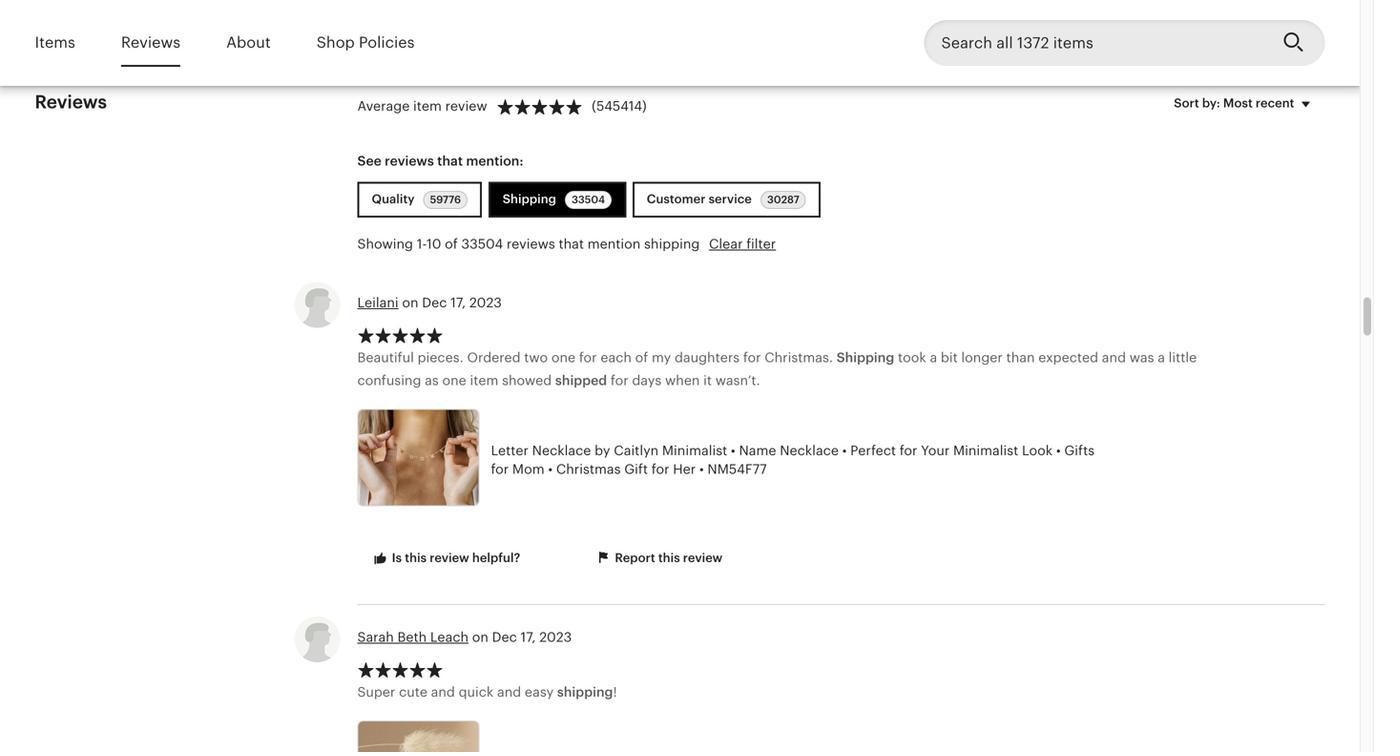 Task type: locate. For each thing, give the bounding box(es) containing it.
on
[[402, 295, 419, 310], [472, 629, 489, 645]]

a
[[930, 350, 937, 365], [1158, 350, 1165, 365]]

shipped for days when it wasn't.
[[555, 373, 760, 388]]

1 vertical spatial reviews
[[507, 236, 555, 251]]

0 horizontal spatial this
[[405, 551, 427, 565]]

1 vertical spatial shipping
[[557, 684, 613, 700]]

Search all 1372 items text field
[[924, 20, 1268, 66]]

is
[[392, 551, 402, 565]]

that
[[437, 153, 463, 168], [559, 236, 584, 251]]

1 horizontal spatial 33504
[[572, 194, 605, 206]]

1 horizontal spatial 17,
[[521, 629, 536, 645]]

this right "report"
[[658, 551, 680, 565]]

17, up pieces.
[[451, 295, 466, 310]]

33504 up showing 1-10 of 33504 reviews that mention shipping clear filter
[[572, 194, 605, 206]]

sarah
[[357, 629, 394, 645]]

shipping
[[644, 236, 700, 251], [557, 684, 613, 700]]

reviews right see
[[385, 153, 434, 168]]

mom
[[512, 462, 545, 477]]

1 horizontal spatial this
[[658, 551, 680, 565]]

2 horizontal spatial and
[[1102, 350, 1126, 365]]

•
[[731, 443, 736, 458], [842, 443, 847, 458], [1056, 443, 1061, 458], [548, 462, 553, 477], [699, 462, 704, 477]]

item right average
[[413, 98, 442, 113]]

it
[[704, 373, 712, 388]]

for
[[579, 350, 597, 365], [743, 350, 761, 365], [611, 373, 629, 388], [900, 443, 918, 458], [491, 462, 509, 477], [652, 462, 670, 477]]

reviews link
[[121, 21, 180, 65]]

1 vertical spatial dec
[[492, 629, 517, 645]]

shipping down customer
[[644, 236, 700, 251]]

helpful?
[[472, 551, 520, 565]]

mention
[[588, 236, 641, 251]]

and left easy
[[497, 684, 521, 700]]

letter necklace by caitlyn minimalist • name necklace • perfect for your minimalist look • gifts for mom • christmas gift for her • nm54f77 link
[[357, 409, 1111, 511]]

and left was
[[1102, 350, 1126, 365]]

necklace right name
[[780, 443, 839, 458]]

0 horizontal spatial one
[[442, 373, 466, 388]]

0 vertical spatial shipping
[[644, 236, 700, 251]]

daughters
[[675, 350, 740, 365]]

0 horizontal spatial necklace
[[532, 443, 591, 458]]

2023
[[469, 295, 502, 310], [539, 629, 572, 645]]

report this review button
[[581, 541, 737, 576]]

17, up easy
[[521, 629, 536, 645]]

17,
[[451, 295, 466, 310], [521, 629, 536, 645]]

and inside took a bit longer than expected and was a little confusing as one item showed
[[1102, 350, 1126, 365]]

0 vertical spatial 2023
[[469, 295, 502, 310]]

0 horizontal spatial minimalist
[[662, 443, 727, 458]]

and
[[1102, 350, 1126, 365], [431, 684, 455, 700], [497, 684, 521, 700]]

shipping
[[503, 192, 559, 206], [837, 350, 895, 365]]

and right 'cute'
[[431, 684, 455, 700]]

1 horizontal spatial dec
[[492, 629, 517, 645]]

0 horizontal spatial 17,
[[451, 295, 466, 310]]

this
[[405, 551, 427, 565], [658, 551, 680, 565]]

0 horizontal spatial 2023
[[469, 295, 502, 310]]

2023 up ordered
[[469, 295, 502, 310]]

1 horizontal spatial 2023
[[539, 629, 572, 645]]

as
[[425, 373, 439, 388]]

1 vertical spatial item
[[470, 373, 499, 388]]

is this review helpful? button
[[357, 541, 535, 576]]

a right was
[[1158, 350, 1165, 365]]

one right as
[[442, 373, 466, 388]]

minimalist up the her
[[662, 443, 727, 458]]

review for average item review
[[445, 98, 487, 113]]

1-
[[417, 236, 427, 251]]

christmas.
[[765, 350, 833, 365]]

reviews
[[121, 34, 180, 51], [35, 91, 107, 112]]

super cute and quick and easy shipping !
[[357, 684, 617, 700]]

minimalist right your
[[953, 443, 1019, 458]]

letter
[[491, 443, 529, 458]]

(545414)
[[592, 98, 647, 113]]

0 vertical spatial of
[[445, 236, 458, 251]]

0 vertical spatial 33504
[[572, 194, 605, 206]]

0 horizontal spatial dec
[[422, 295, 447, 310]]

review left helpful?
[[430, 551, 469, 565]]

1 horizontal spatial reviews
[[121, 34, 180, 51]]

• left 'gifts'
[[1056, 443, 1061, 458]]

1 horizontal spatial shipping
[[837, 350, 895, 365]]

0 vertical spatial that
[[437, 153, 463, 168]]

customer service
[[647, 192, 755, 206]]

days
[[632, 373, 662, 388]]

0 horizontal spatial of
[[445, 236, 458, 251]]

that left mention
[[559, 236, 584, 251]]

one right two
[[552, 350, 576, 365]]

0 horizontal spatial reviews
[[385, 153, 434, 168]]

leilani
[[357, 295, 399, 310]]

• left perfect
[[842, 443, 847, 458]]

recent
[[1256, 96, 1295, 110]]

1 vertical spatial 33504
[[461, 236, 503, 251]]

beth
[[398, 629, 427, 645]]

33504 right the 10
[[461, 236, 503, 251]]

perfect
[[851, 443, 896, 458]]

shipping down mention:
[[503, 192, 559, 206]]

christmas
[[556, 462, 621, 477]]

dec up pieces.
[[422, 295, 447, 310]]

shipping right easy
[[557, 684, 613, 700]]

huggie earrings by caitlyn minimalist • most favorited huggie hoop earrings • perfect addition to any stack, everyday earrings • er007 image
[[357, 721, 480, 752]]

0 horizontal spatial a
[[930, 350, 937, 365]]

on right leach
[[472, 629, 489, 645]]

minimalist
[[662, 443, 727, 458], [953, 443, 1019, 458]]

shop policies link
[[317, 21, 415, 65]]

review up "see reviews that mention:"
[[445, 98, 487, 113]]

1 horizontal spatial that
[[559, 236, 584, 251]]

0 horizontal spatial shipping
[[557, 684, 613, 700]]

of right the 10
[[445, 236, 458, 251]]

0 horizontal spatial 33504
[[461, 236, 503, 251]]

1 vertical spatial reviews
[[35, 91, 107, 112]]

0 vertical spatial one
[[552, 350, 576, 365]]

1 horizontal spatial a
[[1158, 350, 1165, 365]]

this for is
[[405, 551, 427, 565]]

was
[[1130, 350, 1154, 365]]

1 horizontal spatial item
[[470, 373, 499, 388]]

easy
[[525, 684, 554, 700]]

beautiful
[[357, 350, 414, 365]]

gifts
[[1065, 443, 1095, 458]]

cute
[[399, 684, 428, 700]]

of left my
[[635, 350, 648, 365]]

0 horizontal spatial reviews
[[35, 91, 107, 112]]

1 this from the left
[[405, 551, 427, 565]]

review right "report"
[[683, 551, 723, 565]]

service
[[709, 192, 752, 206]]

one
[[552, 350, 576, 365], [442, 373, 466, 388]]

this right the is
[[405, 551, 427, 565]]

necklace
[[532, 443, 591, 458], [780, 443, 839, 458]]

item inside took a bit longer than expected and was a little confusing as one item showed
[[470, 373, 499, 388]]

nm54f77
[[708, 462, 767, 477]]

1 vertical spatial of
[[635, 350, 648, 365]]

by
[[595, 443, 610, 458]]

0 horizontal spatial on
[[402, 295, 419, 310]]

her
[[673, 462, 696, 477]]

1 horizontal spatial necklace
[[780, 443, 839, 458]]

items link
[[35, 21, 75, 65]]

33504
[[572, 194, 605, 206], [461, 236, 503, 251]]

1 vertical spatial 2023
[[539, 629, 572, 645]]

a left bit
[[930, 350, 937, 365]]

clear filter link
[[709, 236, 776, 251]]

dec
[[422, 295, 447, 310], [492, 629, 517, 645]]

0 horizontal spatial that
[[437, 153, 463, 168]]

items
[[35, 34, 75, 51]]

quality
[[372, 192, 418, 206]]

0 vertical spatial item
[[413, 98, 442, 113]]

that up 59776
[[437, 153, 463, 168]]

see
[[357, 153, 382, 168]]

of
[[445, 236, 458, 251], [635, 350, 648, 365]]

0 vertical spatial dec
[[422, 295, 447, 310]]

item down ordered
[[470, 373, 499, 388]]

about
[[226, 34, 271, 51]]

sort
[[1174, 96, 1199, 110]]

reviews
[[385, 153, 434, 168], [507, 236, 555, 251]]

1 horizontal spatial minimalist
[[953, 443, 1019, 458]]

by:
[[1202, 96, 1220, 110]]

1 minimalist from the left
[[662, 443, 727, 458]]

shipping left took
[[837, 350, 895, 365]]

on right leilani link
[[402, 295, 419, 310]]

1 horizontal spatial on
[[472, 629, 489, 645]]

1 vertical spatial on
[[472, 629, 489, 645]]

0 horizontal spatial shipping
[[503, 192, 559, 206]]

0 vertical spatial reviews
[[385, 153, 434, 168]]

reviews left mention
[[507, 236, 555, 251]]

1 horizontal spatial shipping
[[644, 236, 700, 251]]

for left your
[[900, 443, 918, 458]]

each
[[601, 350, 632, 365]]

quick
[[459, 684, 494, 700]]

2 this from the left
[[658, 551, 680, 565]]

necklace up christmas
[[532, 443, 591, 458]]

1 vertical spatial 17,
[[521, 629, 536, 645]]

1 horizontal spatial of
[[635, 350, 648, 365]]

2 a from the left
[[1158, 350, 1165, 365]]

dec right leach
[[492, 629, 517, 645]]

one inside took a bit longer than expected and was a little confusing as one item showed
[[442, 373, 466, 388]]

1 vertical spatial shipping
[[837, 350, 895, 365]]

2023 up easy
[[539, 629, 572, 645]]

mention:
[[466, 153, 524, 168]]

1 vertical spatial one
[[442, 373, 466, 388]]



Task type: vqa. For each thing, say whether or not it's contained in the screenshot.
"designers—from"
no



Task type: describe. For each thing, give the bounding box(es) containing it.
1 necklace from the left
[[532, 443, 591, 458]]

letter necklace by caitlyn minimalist • name necklace • perfect for your minimalist look • gifts for mom • christmas gift for her • nm54f77
[[491, 443, 1095, 477]]

my
[[652, 350, 671, 365]]

took a bit longer than expected and was a little confusing as one item showed
[[357, 350, 1197, 388]]

review for is this review helpful?
[[430, 551, 469, 565]]

filter
[[747, 236, 776, 251]]

sort by: most recent
[[1174, 96, 1295, 110]]

• right the mom
[[548, 462, 553, 477]]

than
[[1006, 350, 1035, 365]]

about link
[[226, 21, 271, 65]]

for left the her
[[652, 462, 670, 477]]

0 horizontal spatial and
[[431, 684, 455, 700]]

shipped
[[555, 373, 607, 388]]

0 horizontal spatial item
[[413, 98, 442, 113]]

0 vertical spatial reviews
[[121, 34, 180, 51]]

confusing
[[357, 373, 421, 388]]

for up shipped on the left of the page
[[579, 350, 597, 365]]

leach
[[430, 629, 469, 645]]

1 a from the left
[[930, 350, 937, 365]]

report this review
[[612, 551, 723, 565]]

for down "each"
[[611, 373, 629, 388]]

1 horizontal spatial and
[[497, 684, 521, 700]]

showing
[[357, 236, 413, 251]]

super
[[357, 684, 395, 700]]

59776
[[430, 194, 461, 206]]

review for report this review
[[683, 551, 723, 565]]

expected
[[1039, 350, 1099, 365]]

longer
[[961, 350, 1003, 365]]

see reviews that mention:
[[357, 153, 524, 168]]

look
[[1022, 443, 1053, 458]]

is this review helpful?
[[389, 551, 520, 565]]

1 vertical spatial that
[[559, 236, 584, 251]]

most
[[1223, 96, 1253, 110]]

sarah beth leach link
[[357, 629, 469, 645]]

your
[[921, 443, 950, 458]]

sort by: most recent button
[[1160, 83, 1332, 123]]

sarah beth leach on dec 17, 2023
[[357, 629, 572, 645]]

30287
[[767, 194, 800, 206]]

bit
[[941, 350, 958, 365]]

average
[[357, 98, 410, 113]]

• up nm54f77
[[731, 443, 736, 458]]

customer
[[647, 192, 706, 206]]

10
[[427, 236, 441, 251]]

policies
[[359, 34, 415, 51]]

0 vertical spatial on
[[402, 295, 419, 310]]

average item review
[[357, 98, 487, 113]]

little
[[1169, 350, 1197, 365]]

wasn't.
[[716, 373, 760, 388]]

showing 1-10 of 33504 reviews that mention shipping clear filter
[[357, 236, 776, 251]]

!
[[613, 684, 617, 700]]

two
[[524, 350, 548, 365]]

2 minimalist from the left
[[953, 443, 1019, 458]]

0 vertical spatial 17,
[[451, 295, 466, 310]]

shop
[[317, 34, 355, 51]]

name
[[739, 443, 776, 458]]

report
[[615, 551, 655, 565]]

showed
[[502, 373, 552, 388]]

when
[[665, 373, 700, 388]]

beautiful pieces. ordered two one for each of my daughters for christmas. shipping
[[357, 350, 895, 365]]

shop policies
[[317, 34, 415, 51]]

caitlyn
[[614, 443, 659, 458]]

• right the her
[[699, 462, 704, 477]]

pieces.
[[418, 350, 464, 365]]

2 necklace from the left
[[780, 443, 839, 458]]

leilani on dec 17, 2023
[[357, 295, 502, 310]]

1 horizontal spatial one
[[552, 350, 576, 365]]

this for report
[[658, 551, 680, 565]]

leilani link
[[357, 295, 399, 310]]

for up wasn't.
[[743, 350, 761, 365]]

for down letter
[[491, 462, 509, 477]]

ordered
[[467, 350, 521, 365]]

0 vertical spatial shipping
[[503, 192, 559, 206]]

1 horizontal spatial reviews
[[507, 236, 555, 251]]

gift
[[624, 462, 648, 477]]

clear
[[709, 236, 743, 251]]

took
[[898, 350, 926, 365]]



